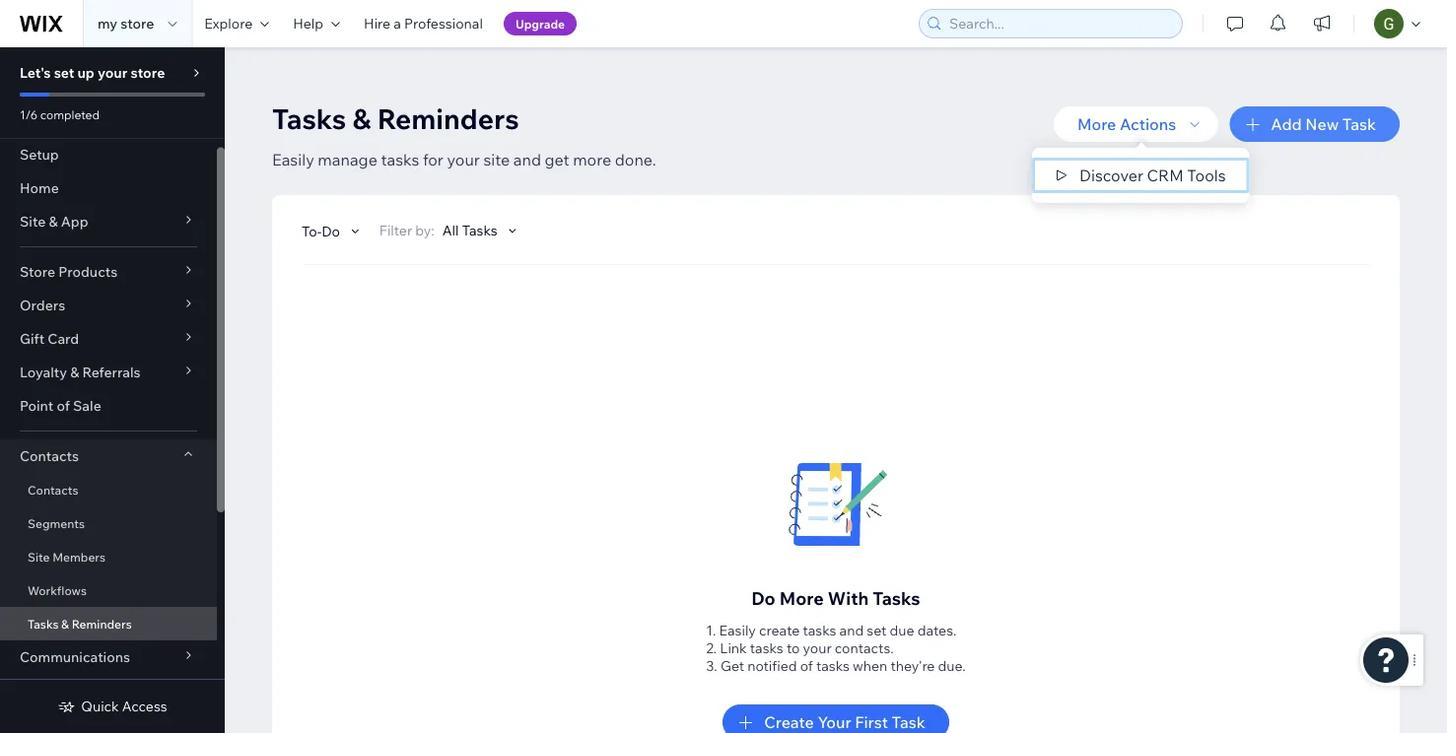 Task type: vqa. For each thing, say whether or not it's contained in the screenshot.
the than
no



Task type: locate. For each thing, give the bounding box(es) containing it.
1 vertical spatial contacts
[[28, 483, 78, 497]]

quick
[[81, 698, 119, 715]]

& left the app
[[49, 213, 58, 230]]

store right my
[[120, 15, 154, 32]]

contacts up segments
[[28, 483, 78, 497]]

0 horizontal spatial more
[[780, 587, 824, 609]]

point
[[20, 397, 54, 415]]

2.
[[706, 640, 717, 657]]

0 horizontal spatial easily
[[272, 150, 314, 170]]

upgrade
[[516, 16, 565, 31]]

your
[[818, 713, 852, 733]]

1 horizontal spatial and
[[840, 622, 864, 639]]

0 horizontal spatial set
[[54, 64, 74, 81]]

to-
[[302, 222, 322, 239]]

0 horizontal spatial do
[[322, 222, 340, 239]]

1 horizontal spatial set
[[867, 622, 887, 639]]

let's set up your store
[[20, 64, 165, 81]]

discover crm tools button
[[1032, 158, 1250, 193]]

easily inside '1. easily create tasks and set due dates. 2. link tasks to your contacts. 3. get notified of tasks when they're due.'
[[719, 622, 756, 639]]

site
[[20, 213, 46, 230], [28, 550, 50, 564]]

store products button
[[0, 255, 217, 289]]

0 horizontal spatial of
[[57, 397, 70, 415]]

do left filter
[[322, 222, 340, 239]]

up
[[77, 64, 95, 81]]

easily up link
[[719, 622, 756, 639]]

of right notified
[[800, 658, 813, 675]]

0 vertical spatial site
[[20, 213, 46, 230]]

and left get
[[513, 150, 541, 170]]

0 vertical spatial store
[[120, 15, 154, 32]]

site down home
[[20, 213, 46, 230]]

0 vertical spatial your
[[98, 64, 127, 81]]

your right for
[[447, 150, 480, 170]]

reminders
[[377, 101, 519, 136], [72, 617, 132, 632]]

& for loyalty & referrals dropdown button
[[70, 364, 79, 381]]

tasks & reminders up for
[[272, 101, 519, 136]]

your right to
[[803, 640, 832, 657]]

1 horizontal spatial do
[[752, 587, 776, 609]]

task inside button
[[892, 713, 926, 733]]

1 vertical spatial and
[[840, 622, 864, 639]]

contacts button
[[0, 440, 217, 473]]

segments
[[28, 516, 85, 531]]

tasks down workflows
[[28, 617, 59, 632]]

add new task
[[1271, 114, 1376, 134]]

1 vertical spatial do
[[752, 587, 776, 609]]

1 vertical spatial of
[[800, 658, 813, 675]]

add new task button
[[1230, 106, 1400, 142]]

to-do button
[[302, 222, 364, 240]]

set left up
[[54, 64, 74, 81]]

home
[[20, 179, 59, 197]]

more left actions at the top of the page
[[1078, 114, 1117, 134]]

store inside sidebar element
[[131, 64, 165, 81]]

contacts inside popup button
[[20, 448, 79, 465]]

tasks & reminders up 'communications'
[[28, 617, 132, 632]]

Search... field
[[944, 10, 1176, 37]]

0 vertical spatial set
[[54, 64, 74, 81]]

0 horizontal spatial tasks & reminders
[[28, 617, 132, 632]]

& right loyalty
[[70, 364, 79, 381]]

task inside 'button'
[[1343, 114, 1376, 134]]

of left sale
[[57, 397, 70, 415]]

tasks & reminders link
[[0, 607, 217, 641]]

loyalty & referrals
[[20, 364, 141, 381]]

store products
[[20, 263, 118, 281]]

do
[[322, 222, 340, 239], [752, 587, 776, 609]]

do more with tasks
[[752, 587, 921, 609]]

0 vertical spatial do
[[322, 222, 340, 239]]

0 vertical spatial task
[[1343, 114, 1376, 134]]

tasks
[[272, 101, 346, 136], [462, 222, 498, 239], [873, 587, 921, 609], [28, 617, 59, 632]]

setup
[[20, 146, 59, 163]]

your
[[98, 64, 127, 81], [447, 150, 480, 170], [803, 640, 832, 657]]

1 vertical spatial easily
[[719, 622, 756, 639]]

create your first task button
[[723, 705, 949, 734]]

more up create
[[780, 587, 824, 609]]

1 horizontal spatial tasks & reminders
[[272, 101, 519, 136]]

1 horizontal spatial reminders
[[377, 101, 519, 136]]

tools
[[1187, 166, 1226, 185]]

0 vertical spatial of
[[57, 397, 70, 415]]

1 vertical spatial your
[[447, 150, 480, 170]]

of
[[57, 397, 70, 415], [800, 658, 813, 675]]

dates.
[[918, 622, 957, 639]]

1 vertical spatial task
[[892, 713, 926, 733]]

1.
[[706, 622, 716, 639]]

your right up
[[98, 64, 127, 81]]

and up the contacts.
[[840, 622, 864, 639]]

hire a professional link
[[352, 0, 495, 47]]

reminders up for
[[377, 101, 519, 136]]

quick access
[[81, 698, 167, 715]]

and
[[513, 150, 541, 170], [840, 622, 864, 639]]

0 vertical spatial more
[[1078, 114, 1117, 134]]

your inside sidebar element
[[98, 64, 127, 81]]

tasks right all
[[462, 222, 498, 239]]

task right 'first'
[[892, 713, 926, 733]]

manage
[[318, 150, 378, 170]]

new
[[1306, 114, 1339, 134]]

1 horizontal spatial of
[[800, 658, 813, 675]]

site members
[[28, 550, 106, 564]]

create
[[764, 713, 814, 733]]

0 vertical spatial contacts
[[20, 448, 79, 465]]

gift card button
[[0, 322, 217, 356]]

2 horizontal spatial your
[[803, 640, 832, 657]]

more actions button
[[1054, 106, 1218, 142]]

tasks up manage
[[272, 101, 346, 136]]

& for tasks & reminders link on the left bottom of the page
[[61, 617, 69, 632]]

gift
[[20, 330, 45, 348]]

workflows
[[28, 583, 87, 598]]

link
[[720, 640, 747, 657]]

first
[[855, 713, 888, 733]]

0 vertical spatial and
[[513, 150, 541, 170]]

task right the new
[[1343, 114, 1376, 134]]

task
[[1343, 114, 1376, 134], [892, 713, 926, 733]]

site inside dropdown button
[[20, 213, 46, 230]]

0 horizontal spatial reminders
[[72, 617, 132, 632]]

1 vertical spatial reminders
[[72, 617, 132, 632]]

2 vertical spatial your
[[803, 640, 832, 657]]

site members link
[[0, 540, 217, 574]]

easily left manage
[[272, 150, 314, 170]]

0 horizontal spatial your
[[98, 64, 127, 81]]

0 vertical spatial easily
[[272, 150, 314, 170]]

1 horizontal spatial more
[[1078, 114, 1117, 134]]

1 vertical spatial set
[[867, 622, 887, 639]]

due.
[[938, 658, 966, 675]]

do up create
[[752, 587, 776, 609]]

reminders down the workflows link
[[72, 617, 132, 632]]

they're
[[891, 658, 935, 675]]

card
[[48, 330, 79, 348]]

store down my store
[[131, 64, 165, 81]]

tasks
[[381, 150, 419, 170], [803, 622, 837, 639], [750, 640, 784, 657], [816, 658, 850, 675]]

sidebar element
[[0, 47, 225, 734]]

to
[[787, 640, 800, 657]]

1 horizontal spatial task
[[1343, 114, 1376, 134]]

filter
[[379, 222, 412, 239]]

& down workflows
[[61, 617, 69, 632]]

0 vertical spatial reminders
[[377, 101, 519, 136]]

1 vertical spatial site
[[28, 550, 50, 564]]

of inside '1. easily create tasks and set due dates. 2. link tasks to your contacts. 3. get notified of tasks when they're due.'
[[800, 658, 813, 675]]

1 vertical spatial tasks & reminders
[[28, 617, 132, 632]]

more
[[1078, 114, 1117, 134], [780, 587, 824, 609]]

reminders inside sidebar element
[[72, 617, 132, 632]]

tasks & reminders
[[272, 101, 519, 136], [28, 617, 132, 632]]

store
[[120, 15, 154, 32], [131, 64, 165, 81]]

easily
[[272, 150, 314, 170], [719, 622, 756, 639]]

contacts
[[20, 448, 79, 465], [28, 483, 78, 497]]

1 vertical spatial store
[[131, 64, 165, 81]]

1 horizontal spatial easily
[[719, 622, 756, 639]]

workflows link
[[0, 574, 217, 607]]

help
[[293, 15, 323, 32]]

set up the contacts.
[[867, 622, 887, 639]]

my store
[[98, 15, 154, 32]]

add
[[1271, 114, 1302, 134]]

site down segments
[[28, 550, 50, 564]]

access
[[122, 698, 167, 715]]

tasks up due
[[873, 587, 921, 609]]

1. easily create tasks and set due dates. 2. link tasks to your contacts. 3. get notified of tasks when they're due.
[[706, 622, 966, 675]]

of inside sidebar element
[[57, 397, 70, 415]]

sale
[[73, 397, 101, 415]]

filter by:
[[379, 222, 435, 239]]

1/6
[[20, 107, 38, 122]]

0 horizontal spatial and
[[513, 150, 541, 170]]

contacts down point of sale
[[20, 448, 79, 465]]

0 horizontal spatial task
[[892, 713, 926, 733]]

segments link
[[0, 507, 217, 540]]

help button
[[281, 0, 352, 47]]



Task type: describe. For each thing, give the bounding box(es) containing it.
tasks up notified
[[750, 640, 784, 657]]

1 vertical spatial more
[[780, 587, 824, 609]]

professional
[[404, 15, 483, 32]]

create your first task
[[764, 713, 926, 733]]

all tasks button
[[442, 222, 521, 239]]

all tasks
[[442, 222, 498, 239]]

point of sale
[[20, 397, 101, 415]]

tasks inside 'button'
[[462, 222, 498, 239]]

orders
[[20, 297, 65, 314]]

& for site & app dropdown button
[[49, 213, 58, 230]]

more
[[573, 150, 611, 170]]

store
[[20, 263, 55, 281]]

actions
[[1120, 114, 1177, 134]]

home link
[[0, 172, 217, 205]]

contacts for contacts link
[[28, 483, 78, 497]]

3.
[[706, 658, 718, 675]]

for
[[423, 150, 444, 170]]

tasks & reminders inside tasks & reminders link
[[28, 617, 132, 632]]

tasks inside sidebar element
[[28, 617, 59, 632]]

site
[[484, 150, 510, 170]]

quick access button
[[58, 698, 167, 716]]

1/6 completed
[[20, 107, 100, 122]]

communications button
[[0, 641, 217, 674]]

create
[[759, 622, 800, 639]]

with
[[828, 587, 869, 609]]

done.
[[615, 150, 656, 170]]

gift card
[[20, 330, 79, 348]]

crm
[[1147, 166, 1184, 185]]

tasks down do more with tasks
[[803, 622, 837, 639]]

discover crm tools
[[1080, 166, 1226, 185]]

orders button
[[0, 289, 217, 322]]

and inside '1. easily create tasks and set due dates. 2. link tasks to your contacts. 3. get notified of tasks when they're due.'
[[840, 622, 864, 639]]

contacts link
[[0, 473, 217, 507]]

notified
[[748, 658, 797, 675]]

set inside sidebar element
[[54, 64, 74, 81]]

site & app button
[[0, 205, 217, 239]]

setup link
[[0, 138, 217, 172]]

app
[[61, 213, 88, 230]]

tasks down the contacts.
[[816, 658, 850, 675]]

discover
[[1080, 166, 1144, 185]]

all
[[442, 222, 459, 239]]

site & app
[[20, 213, 88, 230]]

by:
[[415, 222, 435, 239]]

explore
[[204, 15, 253, 32]]

communications
[[20, 649, 130, 666]]

my
[[98, 15, 117, 32]]

point of sale link
[[0, 389, 217, 423]]

upgrade button
[[504, 12, 577, 35]]

a
[[394, 15, 401, 32]]

due
[[890, 622, 915, 639]]

0 vertical spatial tasks & reminders
[[272, 101, 519, 136]]

more inside button
[[1078, 114, 1117, 134]]

get
[[721, 658, 744, 675]]

referrals
[[82, 364, 141, 381]]

site for site members
[[28, 550, 50, 564]]

easily manage tasks for your site and get more done.
[[272, 150, 656, 170]]

your inside '1. easily create tasks and set due dates. 2. link tasks to your contacts. 3. get notified of tasks when they're due.'
[[803, 640, 832, 657]]

loyalty
[[20, 364, 67, 381]]

completed
[[40, 107, 100, 122]]

hire
[[364, 15, 391, 32]]

members
[[52, 550, 106, 564]]

& up manage
[[353, 101, 371, 136]]

1 horizontal spatial your
[[447, 150, 480, 170]]

set inside '1. easily create tasks and set due dates. 2. link tasks to your contacts. 3. get notified of tasks when they're due.'
[[867, 622, 887, 639]]

let's
[[20, 64, 51, 81]]

do inside button
[[322, 222, 340, 239]]

more actions
[[1078, 114, 1177, 134]]

loyalty & referrals button
[[0, 356, 217, 389]]

products
[[58, 263, 118, 281]]

to-do
[[302, 222, 340, 239]]

hire a professional
[[364, 15, 483, 32]]

site for site & app
[[20, 213, 46, 230]]

contacts for contacts popup button
[[20, 448, 79, 465]]

get
[[545, 150, 569, 170]]

contacts.
[[835, 640, 894, 657]]

tasks left for
[[381, 150, 419, 170]]



